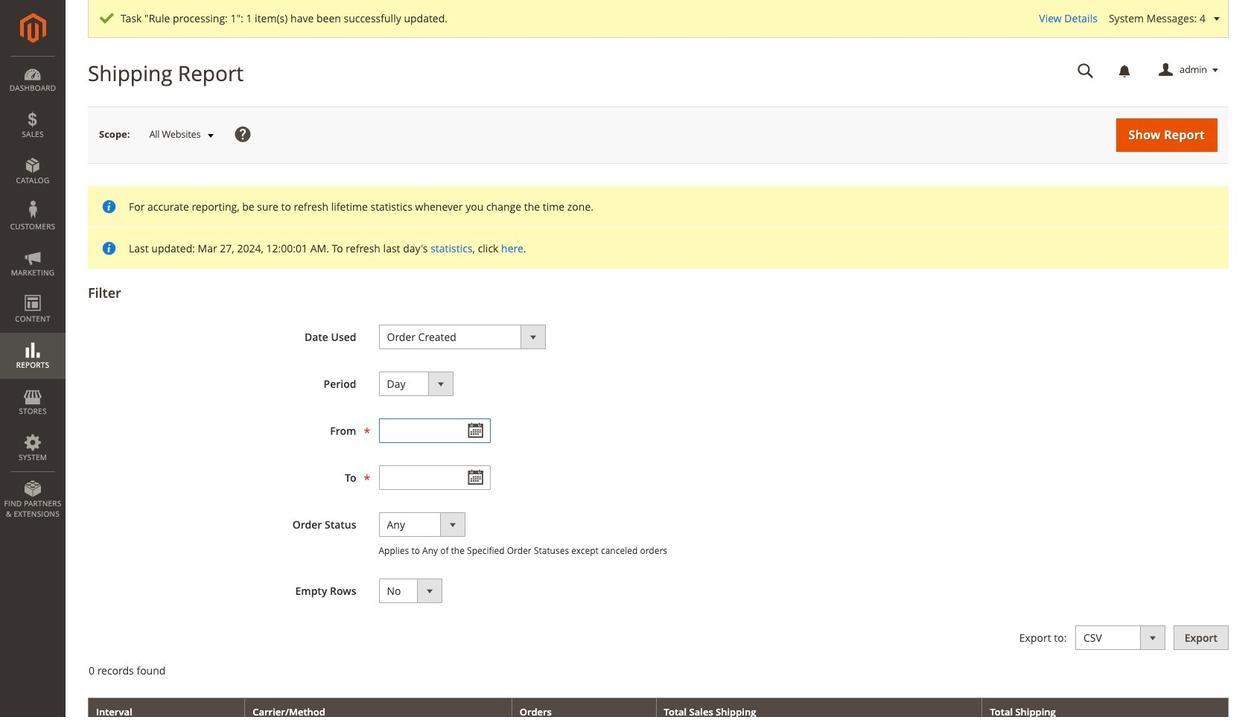 Task type: locate. For each thing, give the bounding box(es) containing it.
None text field
[[1067, 57, 1105, 83], [379, 419, 490, 443], [1067, 57, 1105, 83], [379, 419, 490, 443]]

magento admin panel image
[[20, 13, 46, 43]]

menu bar
[[0, 56, 66, 527]]

None text field
[[379, 466, 490, 490]]



